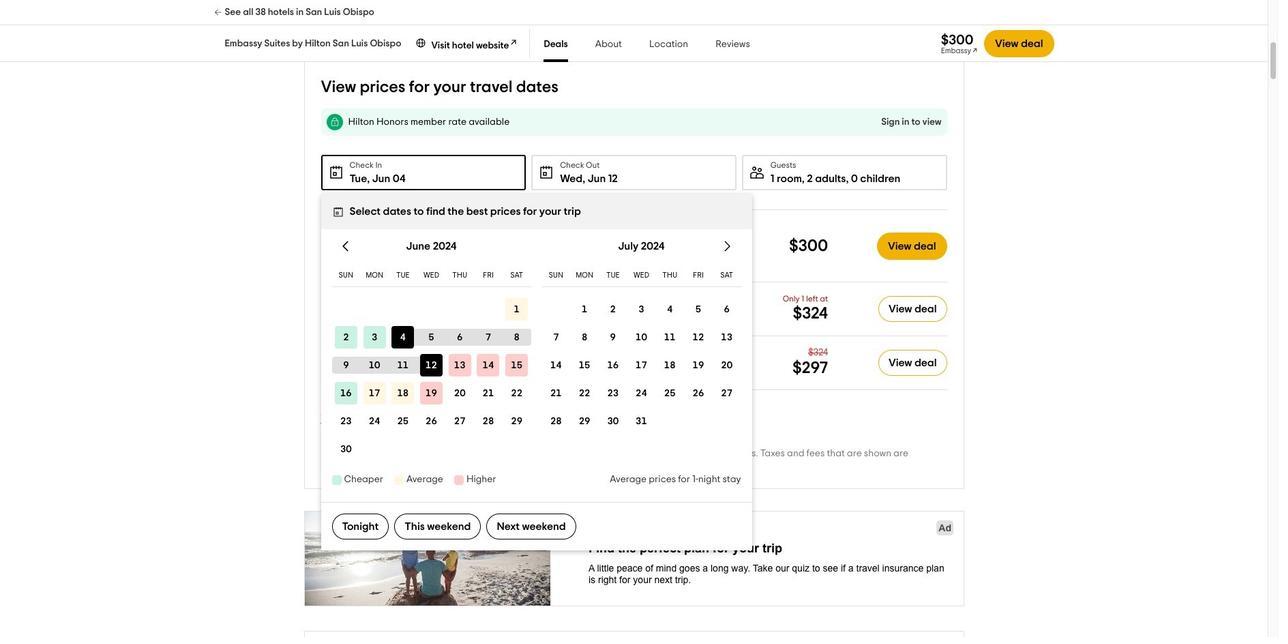 Task type: locate. For each thing, give the bounding box(es) containing it.
2 row group from the left
[[542, 296, 741, 436]]

row
[[332, 264, 531, 287], [542, 264, 741, 287], [542, 296, 741, 324], [332, 324, 531, 352], [542, 324, 741, 352], [332, 352, 531, 380], [542, 352, 741, 380], [332, 380, 531, 408], [542, 380, 741, 408], [332, 408, 531, 436], [542, 408, 741, 436]]

row group
[[332, 296, 531, 463], [542, 296, 741, 436]]

grid
[[332, 229, 531, 463], [542, 229, 741, 463]]

1 grid from the left
[[332, 229, 531, 463]]

1 horizontal spatial grid
[[542, 229, 741, 463]]

0 horizontal spatial grid
[[332, 229, 531, 463]]

1 horizontal spatial row group
[[542, 296, 741, 436]]

0 horizontal spatial row group
[[332, 296, 531, 463]]



Task type: vqa. For each thing, say whether or not it's contained in the screenshot.
second ROW GROUP from right
yes



Task type: describe. For each thing, give the bounding box(es) containing it.
1 row group from the left
[[332, 296, 531, 463]]

previous month image
[[337, 238, 354, 254]]

2 grid from the left
[[542, 229, 741, 463]]

advertisement region
[[304, 511, 964, 609]]

next month image
[[719, 238, 736, 254]]



